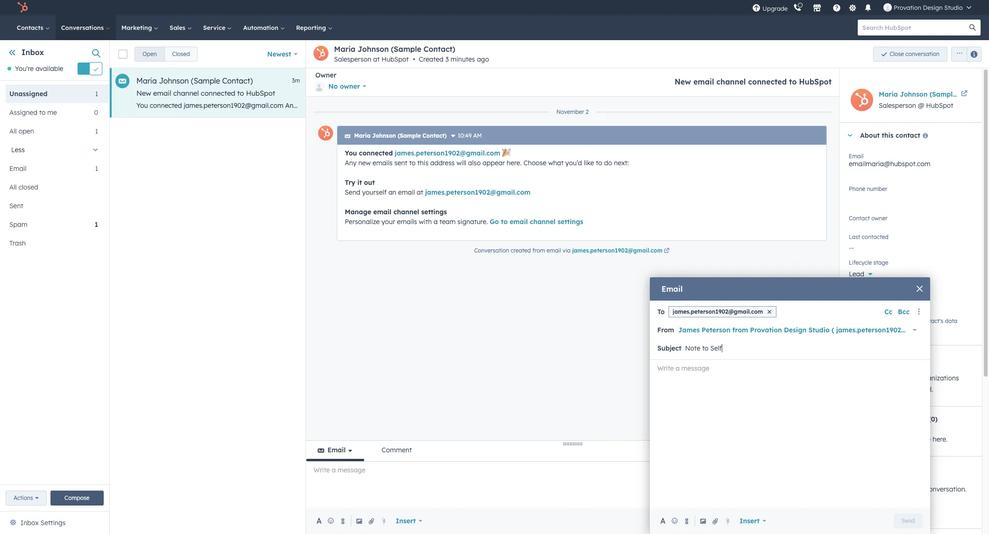 Task type: vqa. For each thing, say whether or not it's contained in the screenshot.
password field
no



Task type: locate. For each thing, give the bounding box(es) containing it.
insert inside main content
[[396, 518, 416, 526]]

at inside try it out send yourself an email at james.peterson1902@gmail.com
[[417, 188, 424, 197]]

new for new email channel connected to hubspot
[[675, 77, 692, 87]]

0 vertical spatial you'd
[[506, 101, 523, 110]]

studio up search hubspot search field
[[945, 4, 964, 11]]

1 horizontal spatial new
[[359, 159, 371, 167]]

1 vertical spatial here.
[[507, 159, 522, 167]]

1 vertical spatial from
[[733, 326, 749, 335]]

insert button
[[390, 513, 429, 531], [734, 513, 773, 531]]

0 horizontal spatial emails
[[313, 101, 333, 110]]

ticket for create a ticket
[[882, 507, 896, 514]]

1 horizontal spatial appear
[[483, 159, 505, 167]]

1 vertical spatial address
[[431, 159, 455, 167]]

insert for 2nd insert popup button from the left
[[740, 518, 760, 526]]

main content containing maria johnson (sample contact)
[[110, 40, 990, 535]]

james.peterson1902@gmail.com inside try it out send yourself an email at james.peterson1902@gmail.com
[[425, 188, 531, 197]]

0 horizontal spatial (0)
[[899, 355, 909, 363]]

1 vertical spatial choose
[[524, 159, 547, 167]]

studio
[[945, 4, 964, 11], [809, 326, 830, 335]]

other conversations (0) button
[[840, 407, 974, 433]]

0 horizontal spatial sent
[[335, 101, 348, 110]]

1 horizontal spatial yourself
[[618, 101, 643, 110]]

do inside you connected james.peterson1902@gmail.com 🎉 any new emails sent to this address will also appear here. choose what you'd like to do next:
[[605, 159, 613, 167]]

1 horizontal spatial send
[[601, 101, 616, 110]]

2 lead from the top
[[850, 292, 863, 299]]

at inside the new email channel connected to hubspot you connected james.peterson1902@gmail.com any new emails sent to this address will also appear here. choose what you'd like to do next:  try it out send yourself an email at <a href = 'mailto:james.p
[[673, 101, 679, 110]]

address
[[371, 101, 396, 110], [431, 159, 455, 167]]

from right the peterson
[[733, 326, 749, 335]]

1 horizontal spatial design
[[924, 4, 944, 11]]

do inside the new email channel connected to hubspot you connected james.peterson1902@gmail.com any new emails sent to this address will also appear here. choose what you'd like to do next:  try it out send yourself an email at <a href = 'mailto:james.p
[[545, 101, 553, 110]]

insert for first insert popup button
[[396, 518, 416, 526]]

2 insert from the left
[[740, 518, 760, 526]]

no up last at the top right of page
[[850, 219, 859, 227]]

design inside popup button
[[924, 4, 944, 11]]

sent button
[[6, 197, 98, 216]]

0 horizontal spatial like
[[525, 101, 535, 110]]

design
[[924, 4, 944, 11], [785, 326, 807, 335]]

2 horizontal spatial a
[[877, 507, 880, 514]]

about this contact
[[861, 131, 921, 140]]

1 insert from the left
[[396, 518, 416, 526]]

send up manage
[[345, 188, 361, 197]]

1 horizontal spatial out
[[589, 101, 599, 110]]

new email channel connected to hubspot heading
[[675, 77, 832, 87]]

1 vertical spatial emails
[[373, 159, 393, 167]]

try up manage
[[345, 179, 356, 187]]

1 vertical spatial yourself
[[362, 188, 387, 197]]

johnson inside row
[[159, 76, 189, 86]]

create for create a ticket from this conversation.
[[850, 486, 870, 494]]

(sample down closed button
[[191, 76, 220, 86]]

inbox for inbox settings
[[21, 520, 39, 528]]

appear down created on the top left of the page
[[423, 101, 446, 110]]

channel up your
[[394, 208, 420, 217]]

0 horizontal spatial group
[[135, 47, 198, 61]]

0 vertical spatial with
[[419, 218, 432, 226]]

1 vertical spatial also
[[468, 159, 481, 167]]

provation down close icon
[[751, 326, 783, 335]]

channel down closed button
[[173, 89, 199, 98]]

emails inside the new email channel connected to hubspot you connected james.peterson1902@gmail.com any new emails sent to this address will also appear here. choose what you'd like to do next:  try it out send yourself an email at <a href = 'mailto:james.p
[[313, 101, 333, 110]]

maria
[[334, 44, 356, 54], [137, 76, 157, 86], [880, 90, 899, 99], [354, 132, 371, 139]]

your
[[382, 218, 396, 226]]

0 vertical spatial try
[[572, 101, 581, 110]]

0 vertical spatial design
[[924, 4, 944, 11]]

a for create a ticket
[[877, 507, 880, 514]]

email inside button
[[328, 447, 346, 455]]

send right 2
[[601, 101, 616, 110]]

salesperson
[[334, 55, 372, 64], [880, 101, 917, 110]]

2 horizontal spatial send
[[902, 518, 916, 525]]

0 vertical spatial (0)
[[899, 355, 909, 363]]

here.
[[448, 101, 463, 110], [507, 159, 522, 167], [934, 436, 948, 444]]

studio left (
[[809, 326, 830, 335]]

with left team
[[419, 218, 432, 226]]

0 horizontal spatial settings
[[422, 208, 447, 217]]

0 horizontal spatial salesperson
[[334, 55, 372, 64]]

will inside the new email channel connected to hubspot you connected james.peterson1902@gmail.com any new emails sent to this address will also appear here. choose what you'd like to do next:  try it out send yourself an email at <a href = 'mailto:james.p
[[397, 101, 407, 110]]

yourself
[[618, 101, 643, 110], [362, 188, 387, 197]]

yourself right 2
[[618, 101, 643, 110]]

all open
[[9, 127, 34, 136]]

1 vertical spatial an
[[389, 188, 397, 197]]

here. down 🎉
[[507, 159, 522, 167]]

0 horizontal spatial do
[[545, 101, 553, 110]]

0 vertical spatial ticket
[[878, 486, 895, 494]]

2 insert button from the left
[[734, 513, 773, 531]]

1 vertical spatial it
[[358, 179, 362, 187]]

it inside the new email channel connected to hubspot you connected james.peterson1902@gmail.com any new emails sent to this address will also appear here. choose what you'd like to do next:  try it out send yourself an email at <a href = 'mailto:james.p
[[583, 101, 587, 110]]

conversations inside dropdown button
[[882, 416, 927, 424]]

2 vertical spatial maria johnson (sample contact)
[[354, 132, 447, 139]]

0 horizontal spatial out
[[364, 179, 375, 187]]

conversations down other conversations (0)
[[865, 436, 908, 444]]

subject
[[658, 345, 682, 353]]

yourself up manage
[[362, 188, 387, 197]]

out up manage
[[364, 179, 375, 187]]

1 horizontal spatial choose
[[524, 159, 547, 167]]

2 vertical spatial james.peterson1902@gmail.com link
[[573, 247, 672, 256]]

conversations
[[61, 24, 106, 31]]

1 vertical spatial any
[[345, 159, 357, 167]]

new
[[675, 77, 692, 87], [137, 89, 151, 98]]

an inside the new email channel connected to hubspot you connected james.peterson1902@gmail.com any new emails sent to this address will also appear here. choose what you'd like to do next:  try it out send yourself an email at <a href = 'mailto:james.p
[[644, 101, 652, 110]]

all closed
[[9, 183, 38, 192]]

service
[[203, 24, 227, 31]]

out right november
[[589, 101, 599, 110]]

0 horizontal spatial from
[[533, 247, 546, 254]]

1 horizontal spatial you'd
[[566, 159, 583, 167]]

owner inside popup button
[[340, 82, 360, 91]]

1 for spam
[[95, 221, 98, 229]]

try left 2
[[572, 101, 581, 110]]

0 horizontal spatial next:
[[555, 101, 570, 110]]

group
[[135, 47, 198, 61], [948, 47, 983, 61], [789, 514, 832, 529]]

0 vertical spatial james.peterson1902@gmail.com link
[[395, 149, 501, 158]]

actions
[[14, 495, 33, 502]]

me
[[47, 109, 57, 117]]

1 horizontal spatial from
[[733, 326, 749, 335]]

james.peterson1902@gmail.com inside you connected james.peterson1902@gmail.com 🎉 any new emails sent to this address will also appear here. choose what you'd like to do next:
[[395, 149, 501, 158]]

a down create a ticket from this conversation.
[[877, 507, 880, 514]]

send down create a ticket from this conversation.
[[902, 518, 916, 525]]

no
[[329, 82, 338, 91], [850, 219, 859, 227]]

0 horizontal spatial any
[[286, 101, 297, 110]]

channel
[[717, 77, 747, 87], [173, 89, 199, 98], [394, 208, 420, 217], [530, 218, 556, 226]]

ticket up the create a ticket
[[878, 486, 895, 494]]

1 vertical spatial inbox
[[21, 520, 39, 528]]

via
[[563, 247, 571, 254]]

inbox for inbox
[[22, 48, 44, 57]]

maria johnson (sample contact) link
[[880, 89, 988, 100]]

main content
[[110, 40, 990, 535]]

from inside popup button
[[733, 326, 749, 335]]

an up your
[[389, 188, 397, 197]]

3
[[446, 55, 449, 64]]

with down the businesses
[[885, 386, 898, 394]]

also down • at top left
[[409, 101, 422, 110]]

stage
[[874, 260, 889, 267]]

1 vertical spatial what
[[549, 159, 564, 167]]

all inside button
[[9, 183, 17, 192]]

send inside the new email channel connected to hubspot you connected james.peterson1902@gmail.com any new emails sent to this address will also appear here. choose what you'd like to do next:  try it out send yourself an email at <a href = 'mailto:james.p
[[601, 101, 616, 110]]

1 vertical spatial conversations
[[865, 436, 908, 444]]

🎉
[[503, 149, 511, 158]]

1 horizontal spatial an
[[644, 101, 652, 110]]

1 horizontal spatial here.
[[507, 159, 522, 167]]

2 horizontal spatial emails
[[397, 218, 417, 226]]

0 vertical spatial at
[[374, 55, 380, 64]]

(0) up the businesses
[[899, 355, 909, 363]]

None text field
[[686, 340, 918, 358]]

all left closed
[[9, 183, 17, 192]]

0 vertical spatial maria johnson (sample contact)
[[137, 76, 253, 86]]

see the businesses or organizations associated with this record.
[[850, 375, 960, 394]]

an
[[644, 101, 652, 110], [389, 188, 397, 197]]

0 vertical spatial no owner button
[[314, 79, 367, 94]]

sent
[[335, 101, 348, 110], [395, 159, 408, 167]]

1 vertical spatial provation
[[751, 326, 783, 335]]

no owner button up last contacted text field
[[850, 214, 974, 229]]

0 horizontal spatial new
[[299, 101, 312, 110]]

insert
[[396, 518, 416, 526], [740, 518, 760, 526]]

1 vertical spatial at
[[673, 101, 679, 110]]

0 horizontal spatial insert button
[[390, 513, 429, 531]]

send
[[601, 101, 616, 110], [345, 188, 361, 197], [902, 518, 916, 525]]

1 vertical spatial with
[[885, 386, 898, 394]]

close conversation
[[890, 50, 940, 57]]

design up search hubspot search field
[[924, 4, 944, 11]]

companies
[[861, 355, 897, 363]]

a inside manage email channel settings personalize your emails with a team signature. go to email channel settings
[[434, 218, 438, 226]]

conversations for other
[[882, 416, 927, 424]]

maria johnson (sample contact) salesperson at hubspot • created 3 minutes ago
[[334, 44, 489, 64]]

1 vertical spatial lead
[[850, 292, 863, 299]]

0 vertical spatial any
[[286, 101, 297, 110]]

0 horizontal spatial at
[[374, 55, 380, 64]]

with inside manage email channel settings personalize your emails with a team signature. go to email channel settings
[[419, 218, 432, 226]]

1 horizontal spatial new
[[675, 77, 692, 87]]

1 lead from the top
[[850, 270, 865, 279]]

1 horizontal spatial provation
[[895, 4, 922, 11]]

you'd inside the new email channel connected to hubspot you connected james.peterson1902@gmail.com any new emails sent to this address will also appear here. choose what you'd like to do next:  try it out send yourself an email at <a href = 'mailto:james.p
[[506, 101, 523, 110]]

go to email channel settings link
[[490, 218, 584, 226]]

<a
[[681, 101, 688, 110]]

ticket for create a ticket from this conversation.
[[878, 486, 895, 494]]

1 for email
[[95, 165, 98, 173]]

conversation created from email via
[[475, 247, 573, 254]]

'mailto:james.p
[[710, 101, 756, 110]]

contact) inside row
[[222, 76, 253, 86]]

lead inside popup button
[[850, 270, 865, 279]]

at inside the maria johnson (sample contact) salesperson at hubspot • created 3 minutes ago
[[374, 55, 380, 64]]

settings image
[[849, 4, 857, 12]]

status
[[864, 292, 881, 299]]

salesperson left the @
[[880, 101, 917, 110]]

team
[[440, 218, 456, 226]]

provation design studio
[[895, 4, 964, 11]]

this down "or"
[[900, 386, 911, 394]]

1 vertical spatial (0)
[[929, 416, 939, 424]]

inbox left settings
[[21, 520, 39, 528]]

open
[[19, 127, 34, 136]]

lead for lead status
[[850, 292, 863, 299]]

create inside button
[[858, 507, 875, 514]]

maria inside row
[[137, 76, 157, 86]]

1 horizontal spatial it
[[583, 101, 587, 110]]

(sample up • at top left
[[391, 44, 422, 54]]

design left (
[[785, 326, 807, 335]]

contact) inside the maria johnson (sample contact) salesperson at hubspot • created 3 minutes ago
[[424, 44, 456, 54]]

from up send button
[[897, 486, 912, 494]]

lead left status
[[850, 292, 863, 299]]

(0)
[[899, 355, 909, 363], [929, 416, 939, 424]]

here. up more info image
[[448, 101, 463, 110]]

(sample up salesperson @ hubspot
[[930, 90, 957, 99]]

ticket up send button
[[882, 507, 896, 514]]

0 vertical spatial an
[[644, 101, 652, 110]]

close image
[[917, 286, 924, 292]]

connected inside you connected james.peterson1902@gmail.com 🎉 any new emails sent to this address will also appear here. choose what you'd like to do next:
[[359, 149, 393, 158]]

here. inside you connected james.peterson1902@gmail.com 🎉 any new emails sent to this address will also appear here. choose what you'd like to do next:
[[507, 159, 522, 167]]

with inside see the businesses or organizations associated with this record.
[[885, 386, 898, 394]]

0 vertical spatial create
[[850, 486, 870, 494]]

0 vertical spatial also
[[409, 101, 422, 110]]

appear down 🎉
[[483, 159, 505, 167]]

yourself inside try it out send yourself an email at james.peterson1902@gmail.com
[[362, 188, 387, 197]]

owner
[[340, 82, 360, 91], [872, 215, 888, 222], [861, 219, 879, 227]]

1 vertical spatial no
[[850, 219, 859, 227]]

2 horizontal spatial group
[[948, 47, 983, 61]]

lead for lead
[[850, 270, 865, 279]]

about this contact button
[[840, 123, 974, 148]]

also down am
[[468, 159, 481, 167]]

(sample left more info image
[[398, 132, 421, 139]]

this up try it out send yourself an email at james.peterson1902@gmail.com
[[418, 159, 429, 167]]

james.peterson1902@gmail.com inside james.peterson1902@gmail.com link
[[573, 247, 663, 254]]

this inside you connected james.peterson1902@gmail.com 🎉 any new emails sent to this address will also appear here. choose what you'd like to do next:
[[418, 159, 429, 167]]

legal
[[850, 318, 864, 325]]

1 vertical spatial will
[[457, 159, 467, 167]]

1 horizontal spatial with
[[885, 386, 898, 394]]

a inside button
[[877, 507, 880, 514]]

2 horizontal spatial will
[[910, 436, 920, 444]]

create for create a ticket
[[858, 507, 875, 514]]

no down owner
[[329, 82, 338, 91]]

link opens in a new window image
[[665, 249, 670, 254]]

1 horizontal spatial no owner button
[[850, 214, 974, 229]]

1 vertical spatial like
[[584, 159, 595, 167]]

1 vertical spatial new
[[137, 89, 151, 98]]

0 vertical spatial address
[[371, 101, 396, 110]]

caret image
[[848, 134, 853, 137]]

a
[[434, 218, 438, 226], [872, 486, 876, 494], [877, 507, 880, 514]]

0 vertical spatial sent
[[335, 101, 348, 110]]

do
[[545, 101, 553, 110], [605, 159, 613, 167]]

a up the create a ticket
[[872, 486, 876, 494]]

channel inside the new email channel connected to hubspot you connected james.peterson1902@gmail.com any new emails sent to this address will also appear here. choose what you'd like to do next:  try it out send yourself an email at <a href = 'mailto:james.p
[[173, 89, 199, 98]]

1
[[95, 90, 98, 98], [95, 127, 98, 136], [95, 165, 98, 173], [95, 221, 98, 229]]

emails inside you connected james.peterson1902@gmail.com 🎉 any new emails sent to this address will also appear here. choose what you'd like to do next:
[[373, 159, 393, 167]]

send inside try it out send yourself an email at james.peterson1902@gmail.com
[[345, 188, 361, 197]]

johnson
[[358, 44, 389, 54], [159, 76, 189, 86], [901, 90, 928, 99], [373, 132, 396, 139]]

1 horizontal spatial studio
[[945, 4, 964, 11]]

sent up try it out send yourself an email at james.peterson1902@gmail.com
[[395, 159, 408, 167]]

less
[[11, 146, 25, 154]]

channel up 'mailto:james.p
[[717, 77, 747, 87]]

no owner button right 3m
[[314, 79, 367, 94]]

contact) inside "link"
[[959, 90, 988, 99]]

None field
[[783, 303, 790, 321]]

close conversation button
[[874, 47, 948, 61]]

this down no owner
[[358, 101, 369, 110]]

0 vertical spatial do
[[545, 101, 553, 110]]

0 horizontal spatial new
[[137, 89, 151, 98]]

conversation
[[475, 247, 510, 254]]

2 vertical spatial will
[[910, 436, 920, 444]]

also inside the new email channel connected to hubspot you connected james.peterson1902@gmail.com any new emails sent to this address will also appear here. choose what you'd like to do next:  try it out send yourself an email at <a href = 'mailto:james.p
[[409, 101, 422, 110]]

0 horizontal spatial maria johnson (sample contact)
[[137, 76, 253, 86]]

search image
[[970, 24, 977, 31]]

0 horizontal spatial no owner button
[[314, 79, 367, 94]]

0 vertical spatial all
[[9, 127, 17, 136]]

you inside the new email channel connected to hubspot you connected james.peterson1902@gmail.com any new emails sent to this address will also appear here. choose what you'd like to do next:  try it out send yourself an email at <a href = 'mailto:james.p
[[137, 101, 148, 110]]

november 2
[[557, 108, 589, 116]]

what inside the new email channel connected to hubspot you connected james.peterson1902@gmail.com any new emails sent to this address will also appear here. choose what you'd like to do next:  try it out send yourself an email at <a href = 'mailto:james.p
[[489, 101, 504, 110]]

an left the <a
[[644, 101, 652, 110]]

organizations
[[918, 375, 960, 383]]

close image
[[768, 310, 772, 314]]

appear inside you connected james.peterson1902@gmail.com 🎉 any new emails sent to this address will also appear here. choose what you'd like to do next:
[[483, 159, 505, 167]]

sent down no owner
[[335, 101, 348, 110]]

provation right james peterson 'image'
[[895, 4, 922, 11]]

you're available image
[[7, 67, 11, 71]]

no owner
[[329, 82, 360, 91]]

Open button
[[135, 47, 165, 61]]

0 horizontal spatial insert
[[396, 518, 416, 526]]

sales
[[170, 24, 187, 31]]

appear inside the new email channel connected to hubspot you connected james.peterson1902@gmail.com any new emails sent to this address will also appear here. choose what you'd like to do next:  try it out send yourself an email at <a href = 'mailto:james.p
[[423, 101, 446, 110]]

phone
[[850, 186, 866, 193]]

1 horizontal spatial do
[[605, 159, 613, 167]]

associated
[[850, 386, 883, 394]]

to inside manage email channel settings personalize your emails with a team signature. go to email channel settings
[[501, 218, 508, 226]]

lead down lifecycle
[[850, 270, 865, 279]]

1 horizontal spatial settings
[[558, 218, 584, 226]]

new up the <a
[[675, 77, 692, 87]]

conversations up past conversations will live here.
[[882, 416, 927, 424]]

1 vertical spatial create
[[858, 507, 875, 514]]

this right about
[[883, 131, 894, 140]]

1 horizontal spatial try
[[572, 101, 581, 110]]

0 vertical spatial settings
[[422, 208, 447, 217]]

new inside the new email channel connected to hubspot you connected james.peterson1902@gmail.com any new emails sent to this address will also appear here. choose what you'd like to do next:  try it out send yourself an email at <a href = 'mailto:james.p
[[137, 89, 151, 98]]

address inside you connected james.peterson1902@gmail.com 🎉 any new emails sent to this address will also appear here. choose what you'd like to do next:
[[431, 159, 455, 167]]

contacts
[[17, 24, 45, 31]]

emails for you
[[373, 159, 393, 167]]

1 horizontal spatial address
[[431, 159, 455, 167]]

0 horizontal spatial choose
[[464, 101, 487, 110]]

out inside try it out send yourself an email at james.peterson1902@gmail.com
[[364, 179, 375, 187]]

inbox up you're available
[[22, 48, 44, 57]]

inbox settings
[[21, 520, 66, 528]]

closed
[[172, 50, 190, 57]]

0
[[94, 109, 98, 117]]

all left "open"
[[9, 127, 17, 136]]

a for create a ticket from this conversation.
[[872, 486, 876, 494]]

you'd
[[506, 101, 523, 110], [566, 159, 583, 167]]

settings link
[[847, 3, 859, 12]]

salesperson up no owner
[[334, 55, 372, 64]]

new down "open" button in the left top of the page
[[137, 89, 151, 98]]

this inside the new email channel connected to hubspot you connected james.peterson1902@gmail.com any new emails sent to this address will also appear here. choose what you'd like to do next:  try it out send yourself an email at <a href = 'mailto:james.p
[[358, 101, 369, 110]]

ticket inside button
[[882, 507, 896, 514]]

1 all from the top
[[9, 127, 17, 136]]

from right created
[[533, 247, 546, 254]]

2 all from the top
[[9, 183, 17, 192]]

0 vertical spatial salesperson
[[334, 55, 372, 64]]

a left team
[[434, 218, 438, 226]]

menu
[[752, 0, 979, 15]]

inbox
[[22, 48, 44, 57], [21, 520, 39, 528]]

2 vertical spatial emails
[[397, 218, 417, 226]]

also inside you connected james.peterson1902@gmail.com 🎉 any new emails sent to this address will also appear here. choose what you'd like to do next:
[[468, 159, 481, 167]]

settings up via
[[558, 218, 584, 226]]

1 horizontal spatial sent
[[395, 159, 408, 167]]

settings up team
[[422, 208, 447, 217]]

search button
[[966, 20, 982, 36]]

here. right live
[[934, 436, 948, 444]]

james.peterson1902@gmail.com inside james peterson from provation design studio ( james.peterson1902@gmail.com ) popup button
[[837, 326, 942, 335]]

0 vertical spatial conversations
[[882, 416, 927, 424]]

emails inside manage email channel settings personalize your emails with a team signature. go to email channel settings
[[397, 218, 417, 226]]

basis
[[866, 318, 880, 325]]

(0) up live
[[929, 416, 939, 424]]

out
[[589, 101, 599, 110], [364, 179, 375, 187]]

0 vertical spatial from
[[533, 247, 546, 254]]

any inside the new email channel connected to hubspot you connected james.peterson1902@gmail.com any new emails sent to this address will also appear here. choose what you'd like to do next:  try it out send yourself an email at <a href = 'mailto:james.p
[[286, 101, 297, 110]]

conversations link
[[56, 15, 116, 40]]

calling icon button
[[790, 1, 806, 14]]

0 vertical spatial provation
[[895, 4, 922, 11]]

channel for new email channel connected to hubspot you connected james.peterson1902@gmail.com any new emails sent to this address will also appear here. choose what you'd like to do next:  try it out send yourself an email at <a href = 'mailto:james.p
[[173, 89, 199, 98]]

compose
[[65, 495, 90, 502]]



Task type: describe. For each thing, give the bounding box(es) containing it.
1 vertical spatial maria johnson (sample contact)
[[880, 90, 988, 99]]

you inside you connected james.peterson1902@gmail.com 🎉 any new emails sent to this address will also appear here. choose what you'd like to do next:
[[345, 149, 357, 158]]

more info image
[[451, 134, 456, 139]]

it inside try it out send yourself an email at james.peterson1902@gmail.com
[[358, 179, 362, 187]]

go
[[490, 218, 499, 226]]

created
[[419, 55, 444, 64]]

here. inside the new email channel connected to hubspot you connected james.peterson1902@gmail.com any new emails sent to this address will also appear here. choose what you'd like to do next:  try it out send yourself an email at <a href = 'mailto:james.p
[[448, 101, 463, 110]]

(sample inside "link"
[[930, 90, 957, 99]]

from for provation
[[733, 326, 749, 335]]

inbox settings link
[[21, 518, 66, 529]]

salesperson @ hubspot
[[880, 101, 954, 110]]

studio inside popup button
[[809, 326, 830, 335]]

past conversations will live here.
[[850, 436, 948, 444]]

lifecycle
[[850, 260, 873, 267]]

james peterson from provation design studio ( james.peterson1902@gmail.com ) button
[[678, 321, 947, 340]]

group containing open
[[135, 47, 198, 61]]

address inside the new email channel connected to hubspot you connected james.peterson1902@gmail.com any new emails sent to this address will also appear here. choose what you'd like to do next:  try it out send yourself an email at <a href = 'mailto:james.p
[[371, 101, 396, 110]]

newest button
[[261, 45, 304, 63]]

close
[[890, 50, 905, 57]]

will inside you connected james.peterson1902@gmail.com 🎉 any new emails sent to this address will also appear here. choose what you'd like to do next:
[[457, 159, 467, 167]]

create a ticket from this conversation.
[[850, 486, 968, 494]]

comment button
[[370, 441, 424, 462]]

all for all open
[[9, 127, 17, 136]]

hubspot image
[[17, 2, 28, 13]]

out inside the new email channel connected to hubspot you connected james.peterson1902@gmail.com any new emails sent to this address will also appear here. choose what you'd like to do next:  try it out send yourself an email at <a href = 'mailto:james.p
[[589, 101, 599, 110]]

all closed button
[[6, 178, 98, 197]]

new email channel connected to hubspot
[[675, 77, 832, 87]]

assigned to me
[[9, 109, 57, 117]]

create a ticket
[[858, 507, 896, 514]]

available
[[36, 65, 63, 73]]

conversations for past
[[865, 436, 908, 444]]

conversation
[[906, 50, 940, 57]]

processing
[[890, 318, 919, 325]]

maria inside "link"
[[880, 90, 899, 99]]

try inside try it out send yourself an email at james.peterson1902@gmail.com
[[345, 179, 356, 187]]

choose inside the new email channel connected to hubspot you connected james.peterson1902@gmail.com any new emails sent to this address will also appear here. choose what you'd like to do next:  try it out send yourself an email at <a href = 'mailto:james.p
[[464, 101, 487, 110]]

bcc
[[899, 308, 910, 317]]

2 vertical spatial here.
[[934, 436, 948, 444]]

am
[[474, 132, 482, 139]]

businesses
[[875, 375, 908, 383]]

hubspot inside the maria johnson (sample contact) salesperson at hubspot • created 3 minutes ago
[[382, 55, 409, 64]]

johnson inside the maria johnson (sample contact) salesperson at hubspot • created 3 minutes ago
[[358, 44, 389, 54]]

emails for manage
[[397, 218, 417, 226]]

manage email channel settings personalize your emails with a team signature. go to email channel settings
[[345, 208, 584, 226]]

notifications image
[[865, 4, 873, 13]]

james peterson from provation design studio ( james.peterson1902@gmail.com )
[[679, 326, 947, 335]]

2
[[586, 108, 589, 116]]

help image
[[833, 4, 842, 13]]

comment
[[382, 447, 412, 455]]

like inside you connected james.peterson1902@gmail.com 🎉 any new emails sent to this address will also appear here. choose what you'd like to do next:
[[584, 159, 595, 167]]

peterson
[[702, 326, 731, 335]]

Search HubSpot search field
[[859, 20, 973, 36]]

last
[[850, 234, 861, 241]]

from
[[658, 326, 675, 335]]

sent inside you connected james.peterson1902@gmail.com 🎉 any new emails sent to this address will also appear here. choose what you'd like to do next:
[[395, 159, 408, 167]]

sales link
[[164, 15, 198, 40]]

provation inside popup button
[[895, 4, 922, 11]]

@
[[919, 101, 925, 110]]

hubspot link
[[11, 2, 35, 13]]

settings
[[41, 520, 66, 528]]

james.peterson1902@gmail.com inside the new email channel connected to hubspot you connected james.peterson1902@gmail.com any new emails sent to this address will also appear here. choose what you'd like to do next:  try it out send yourself an email at <a href = 'mailto:james.p
[[184, 101, 284, 110]]

link opens in a new window image
[[665, 247, 670, 256]]

10:49
[[458, 132, 472, 139]]

contact
[[896, 131, 921, 140]]

companies (0) button
[[840, 346, 974, 371]]

next: inside you connected james.peterson1902@gmail.com 🎉 any new emails sent to this address will also appear here. choose what you'd like to do next:
[[615, 159, 629, 167]]

contact's
[[920, 318, 944, 325]]

channel for manage email channel settings personalize your emails with a team signature. go to email channel settings
[[394, 208, 420, 217]]

spam
[[9, 221, 27, 229]]

1 vertical spatial james.peterson1902@gmail.com link
[[425, 188, 531, 197]]

new email channel connected to hubspot you connected james.peterson1902@gmail.com any new emails sent to this address will also appear here. choose what you'd like to do next:  try it out send yourself an email at <a href = 'mailto:james.p
[[137, 89, 756, 110]]

lead button
[[850, 265, 974, 281]]

new inside you connected james.peterson1902@gmail.com 🎉 any new emails sent to this address will also appear here. choose what you'd like to do next:
[[359, 159, 371, 167]]

(sample inside row
[[191, 76, 220, 86]]

marketing
[[121, 24, 154, 31]]

about
[[861, 131, 881, 140]]

minutes
[[451, 55, 475, 64]]

you'd inside you connected james.peterson1902@gmail.com 🎉 any new emails sent to this address will also appear here. choose what you'd like to do next:
[[566, 159, 583, 167]]

marketplaces image
[[814, 4, 822, 13]]

1 vertical spatial salesperson
[[880, 101, 917, 110]]

this inside about this contact dropdown button
[[883, 131, 894, 140]]

1 vertical spatial settings
[[558, 218, 584, 226]]

an inside try it out send yourself an email at james.peterson1902@gmail.com
[[389, 188, 397, 197]]

reporting
[[296, 24, 328, 31]]

1 for all open
[[95, 127, 98, 136]]

or
[[910, 375, 916, 383]]

you're
[[15, 65, 34, 73]]

2 horizontal spatial from
[[897, 486, 912, 494]]

owner for contact owner no owner
[[872, 215, 888, 222]]

lifecycle stage
[[850, 260, 889, 267]]

channel for new email channel connected to hubspot
[[717, 77, 747, 87]]

Phone number text field
[[850, 184, 974, 203]]

)
[[944, 326, 947, 335]]

salesperson inside the maria johnson (sample contact) salesperson at hubspot • created 3 minutes ago
[[334, 55, 372, 64]]

companies (0)
[[861, 355, 909, 363]]

reporting link
[[291, 15, 338, 40]]

this inside see the businesses or organizations associated with this record.
[[900, 386, 911, 394]]

owner for no owner
[[340, 82, 360, 91]]

notifications button
[[861, 0, 877, 15]]

newest
[[268, 50, 291, 58]]

contacts link
[[11, 15, 56, 40]]

hubspot inside the new email channel connected to hubspot you connected james.peterson1902@gmail.com any new emails sent to this address will also appear here. choose what you'd like to do next:  try it out send yourself an email at <a href = 'mailto:james.p
[[246, 89, 275, 98]]

10:49 am
[[458, 132, 482, 139]]

1 insert button from the left
[[390, 513, 429, 531]]

new for new email channel connected to hubspot you connected james.peterson1902@gmail.com any new emails sent to this address will also appear here. choose what you'd like to do next:  try it out send yourself an email at <a href = 'mailto:james.p
[[137, 89, 151, 98]]

other conversations (0)
[[861, 416, 939, 424]]

href
[[690, 101, 702, 110]]

created
[[511, 247, 531, 254]]

1 horizontal spatial (0)
[[929, 416, 939, 424]]

james peterson image
[[884, 3, 893, 12]]

try inside the new email channel connected to hubspot you connected james.peterson1902@gmail.com any new emails sent to this address will also appear here. choose what you'd like to do next:  try it out send yourself an email at <a href = 'mailto:james.p
[[572, 101, 581, 110]]

contact
[[850, 215, 871, 222]]

trash button
[[6, 234, 98, 253]]

maria johnson (sample contact) inside row
[[137, 76, 253, 86]]

email inside email emailmaria@hubspot.com
[[850, 153, 864, 160]]

johnson inside "link"
[[901, 90, 928, 99]]

yourself inside the new email channel connected to hubspot you connected james.peterson1902@gmail.com any new emails sent to this address will also appear here. choose what you'd like to do next:  try it out send yourself an email at <a href = 'mailto:james.p
[[618, 101, 643, 110]]

unassigned
[[9, 90, 48, 98]]

Last contacted text field
[[850, 239, 974, 254]]

signature.
[[458, 218, 488, 226]]

help button
[[830, 0, 846, 15]]

0 horizontal spatial no
[[329, 82, 338, 91]]

contact owner no owner
[[850, 215, 888, 227]]

upgrade image
[[753, 4, 761, 12]]

email from maria johnson (sample contact) with subject new email channel connected to hubspot row
[[110, 68, 756, 118]]

like inside the new email channel connected to hubspot you connected james.peterson1902@gmail.com any new emails sent to this address will also appear here. choose what you'd like to do next:  try it out send yourself an email at <a href = 'mailto:james.p
[[525, 101, 535, 110]]

james
[[679, 326, 700, 335]]

cc button
[[885, 307, 893, 318]]

upgrade
[[763, 4, 788, 12]]

Closed button
[[164, 47, 198, 61]]

email inside try it out send yourself an email at james.peterson1902@gmail.com
[[398, 188, 415, 197]]

no owner button for contact owner
[[850, 214, 974, 229]]

sent inside the new email channel connected to hubspot you connected james.peterson1902@gmail.com any new emails sent to this address will also appear here. choose what you'd like to do next:  try it out send yourself an email at <a href = 'mailto:james.p
[[335, 101, 348, 110]]

the
[[863, 375, 873, 383]]

from for email
[[533, 247, 546, 254]]

3m
[[292, 77, 300, 84]]

compose button
[[50, 491, 104, 506]]

send inside button
[[902, 518, 916, 525]]

marketplaces button
[[808, 0, 828, 15]]

calling icon image
[[794, 4, 803, 12]]

maria inside the maria johnson (sample contact) salesperson at hubspot • created 3 minutes ago
[[334, 44, 356, 54]]

provation inside popup button
[[751, 326, 783, 335]]

no inside contact owner no owner
[[850, 219, 859, 227]]

record.
[[913, 386, 934, 394]]

data
[[946, 318, 958, 325]]

next: inside the new email channel connected to hubspot you connected james.peterson1902@gmail.com any new emails sent to this address will also appear here. choose what you'd like to do next:  try it out send yourself an email at <a href = 'mailto:james.p
[[555, 101, 570, 110]]

all for all closed
[[9, 183, 17, 192]]

any inside you connected james.peterson1902@gmail.com 🎉 any new emails sent to this address will also appear here. choose what you'd like to do next:
[[345, 159, 357, 167]]

no owner button for owner
[[314, 79, 367, 94]]

this left conversation.
[[913, 486, 924, 494]]

sent
[[9, 202, 23, 211]]

channel up conversation created from email via
[[530, 218, 556, 226]]

other
[[861, 416, 880, 424]]

automation
[[243, 24, 280, 31]]

email emailmaria@hubspot.com
[[850, 153, 931, 168]]

studio inside popup button
[[945, 4, 964, 11]]

personalize
[[345, 218, 380, 226]]

to
[[658, 308, 665, 316]]

emailmaria@hubspot.com
[[850, 160, 931, 168]]

what inside you connected james.peterson1902@gmail.com 🎉 any new emails sent to this address will also appear here. choose what you'd like to do next:
[[549, 159, 564, 167]]

number
[[868, 186, 888, 193]]

(sample inside the maria johnson (sample contact) salesperson at hubspot • created 3 minutes ago
[[391, 44, 422, 54]]

1 horizontal spatial group
[[789, 514, 832, 529]]

email button
[[306, 441, 365, 462]]

1 for unassigned
[[95, 90, 98, 98]]

choose inside you connected james.peterson1902@gmail.com 🎉 any new emails sent to this address will also appear here. choose what you'd like to do next:
[[524, 159, 547, 167]]

menu containing provation design studio
[[752, 0, 979, 15]]

design inside popup button
[[785, 326, 807, 335]]

lead status
[[850, 292, 881, 299]]

bcc button
[[899, 307, 910, 318]]

ago
[[477, 55, 489, 64]]

new inside the new email channel connected to hubspot you connected james.peterson1902@gmail.com any new emails sent to this address will also appear here. choose what you'd like to do next:  try it out send yourself an email at <a href = 'mailto:james.p
[[299, 101, 312, 110]]



